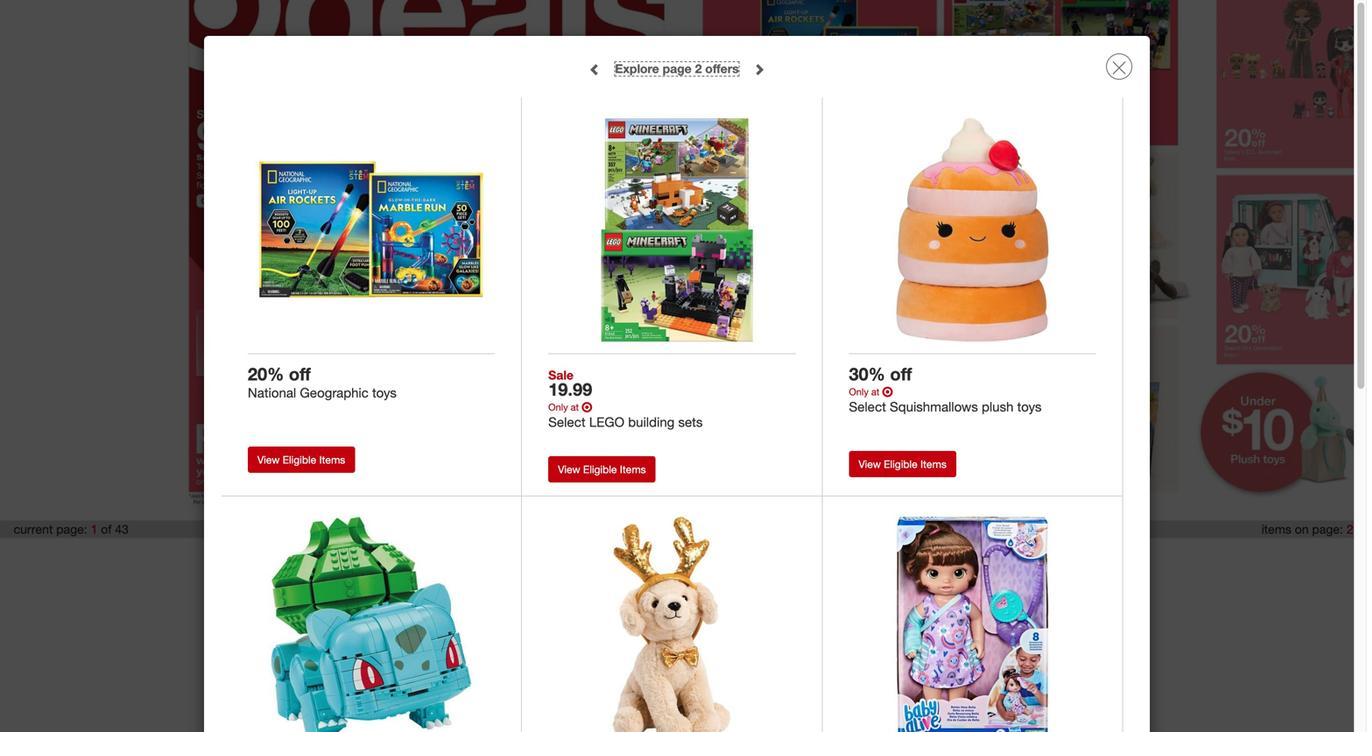 Task type: locate. For each thing, give the bounding box(es) containing it.
1 off from the left
[[289, 364, 311, 385]]

1 vertical spatial ◎
[[582, 401, 593, 413]]

0 vertical spatial 2
[[695, 61, 702, 76]]

view eligible items
[[257, 453, 345, 466], [859, 458, 947, 471], [558, 463, 646, 476]]

◎ down 19.99
[[582, 401, 593, 413]]

1 page: from the left
[[56, 522, 87, 537]]

only for 19.99
[[548, 401, 568, 413]]

national geographic toys link
[[248, 385, 495, 401]]

toys right "plush"
[[1017, 398, 1042, 415]]

toys inside 20% off national geographic toys
[[372, 385, 397, 401]]

2 right the page
[[695, 61, 702, 76]]

only inside sale 19.99 only at ◎ select lego building sets
[[548, 401, 568, 413]]

select for only at ◎
[[849, 398, 886, 415]]

eligible down squishmallows at bottom right
[[884, 458, 918, 471]]

1 vertical spatial at
[[571, 401, 579, 413]]

2 horizontal spatial eligible
[[884, 458, 918, 471]]

inc.
[[728, 584, 744, 596]]

2 horizontal spatial items
[[921, 458, 947, 471]]

1 horizontal spatial select
[[849, 398, 886, 415]]

1 horizontal spatial eligible
[[583, 463, 617, 476]]

only for only at ◎
[[849, 386, 869, 398]]

sets
[[678, 414, 703, 430]]

at for off
[[871, 386, 880, 398]]

at inside sale 19.99 only at ◎ select lego building sets
[[571, 401, 579, 413]]

2 off from the left
[[890, 364, 912, 385]]

0 horizontal spatial at
[[571, 401, 579, 413]]

0 horizontal spatial page:
[[56, 522, 87, 537]]

2 right the on on the right
[[1347, 522, 1354, 537]]

at for 19.99
[[571, 401, 579, 413]]

1 horizontal spatial toys
[[1017, 398, 1042, 415]]

1 horizontal spatial at
[[871, 386, 880, 398]]

page: left 1
[[56, 522, 87, 537]]

1 horizontal spatial off
[[890, 364, 912, 385]]

◎ inside 30% off only at ◎ select squishmallows plush toys
[[882, 386, 893, 398]]

eligible down lego
[[583, 463, 617, 476]]

©
[[624, 584, 632, 596]]

◎ for off
[[882, 386, 893, 398]]

fao schwarz plush stocking stuffers image
[[555, 511, 789, 732]]

eligible for 30%
[[884, 458, 918, 471]]

chevron left image
[[589, 63, 601, 76]]

national geographic toys image
[[254, 112, 489, 347]]

view eligible items down squishmallows at bottom right
[[859, 458, 947, 471]]

◎ down 30%
[[882, 386, 893, 398]]

interest-based ads
[[519, 553, 614, 566]]

2 horizontal spatial view eligible items
[[859, 458, 947, 471]]

off right 20%
[[289, 364, 311, 385]]

items down squishmallows at bottom right
[[921, 458, 947, 471]]

ca supply chain act link
[[626, 553, 729, 566]]

all baby alive toys image
[[855, 511, 1090, 732]]

0 horizontal spatial off
[[289, 364, 311, 385]]

off right 30%
[[890, 364, 912, 385]]

toys
[[372, 385, 397, 401], [1017, 398, 1042, 415]]

only down 30%
[[849, 386, 869, 398]]

0 horizontal spatial toys
[[372, 385, 397, 401]]

eligible down national
[[283, 453, 316, 466]]

1 horizontal spatial ◎
[[882, 386, 893, 398]]

items down geographic
[[319, 453, 345, 466]]

0 horizontal spatial ◎
[[582, 401, 593, 413]]

at inside 30% off only at ◎ select squishmallows plush toys
[[871, 386, 880, 398]]

geographic
[[300, 385, 369, 401]]

◎ for 19.99
[[582, 401, 593, 413]]

view
[[257, 453, 280, 466], [859, 458, 881, 471], [558, 463, 580, 476]]

© 2023 target brands, inc.
[[624, 584, 744, 596]]

page: right the on on the right
[[1312, 522, 1343, 537]]

0 vertical spatial at
[[871, 386, 880, 398]]

page:
[[56, 522, 87, 537], [1312, 522, 1343, 537]]

at down 30%
[[871, 386, 880, 398]]

1 horizontal spatial only
[[849, 386, 869, 398]]

select
[[849, 398, 886, 415], [548, 414, 586, 430]]

1 vertical spatial only
[[548, 401, 568, 413]]

off inside 30% off only at ◎ select squishmallows plush toys
[[890, 364, 912, 385]]

1 horizontal spatial page:
[[1312, 522, 1343, 537]]

view eligible items for 20%
[[257, 453, 345, 466]]

choices
[[899, 553, 938, 566]]

2 horizontal spatial view
[[859, 458, 881, 471]]

off inside 20% off national geographic toys
[[289, 364, 311, 385]]

◎
[[882, 386, 893, 398], [582, 401, 593, 413]]

view for sale
[[558, 463, 580, 476]]

0 vertical spatial ◎
[[882, 386, 893, 398]]

items
[[1262, 522, 1292, 537]]

0 horizontal spatial only
[[548, 401, 568, 413]]

0 horizontal spatial view
[[257, 453, 280, 466]]

toys inside 30% off only at ◎ select squishmallows plush toys
[[1017, 398, 1042, 415]]

0 horizontal spatial eligible
[[283, 453, 316, 466]]

only
[[849, 386, 869, 398], [548, 401, 568, 413]]

off for 20%
[[289, 364, 311, 385]]

ca
[[626, 553, 641, 566]]

at down 19.99
[[571, 401, 579, 413]]

current
[[14, 522, 53, 537]]

2
[[695, 61, 702, 76], [1347, 522, 1354, 537]]

select lego building sets link
[[548, 414, 796, 430]]

0 horizontal spatial 2
[[695, 61, 702, 76]]

items down building
[[620, 463, 646, 476]]

eligible
[[283, 453, 316, 466], [884, 458, 918, 471], [583, 463, 617, 476]]

page 3 image
[[1197, 0, 1367, 511]]

1 horizontal spatial items
[[620, 463, 646, 476]]

squishmallows
[[890, 398, 978, 415]]

only inside 30% off only at ◎ select squishmallows plush toys
[[849, 386, 869, 398]]

at
[[871, 386, 880, 398], [571, 401, 579, 413]]

toys right geographic
[[372, 385, 397, 401]]

select down 30%
[[849, 398, 886, 415]]

target
[[660, 584, 687, 596]]

page
[[663, 61, 692, 76]]

off
[[289, 364, 311, 385], [890, 364, 912, 385]]

view eligible items down lego
[[558, 463, 646, 476]]

items on page: 2
[[1262, 522, 1354, 537]]

◎ inside sale 19.99 only at ◎ select lego building sets
[[582, 401, 593, 413]]

view eligible items down national
[[257, 453, 345, 466]]

0 horizontal spatial items
[[319, 453, 345, 466]]

close image
[[1112, 61, 1126, 75]]

0 vertical spatial only
[[849, 386, 869, 398]]

national
[[248, 385, 296, 401]]

items
[[319, 453, 345, 466], [921, 458, 947, 471], [620, 463, 646, 476]]

select inside 30% off only at ◎ select squishmallows plush toys
[[849, 398, 886, 415]]

1 vertical spatial 2
[[1347, 522, 1354, 537]]

1
[[91, 522, 98, 537]]

select down 19.99
[[548, 414, 586, 430]]

based
[[560, 553, 592, 566]]

select squishmallows plush toys link
[[849, 398, 1096, 415]]

1 horizontal spatial view eligible items
[[558, 463, 646, 476]]

select inside sale 19.99 only at ◎ select lego building sets
[[548, 414, 586, 430]]

only down 19.99
[[548, 401, 568, 413]]

0 horizontal spatial view eligible items
[[257, 453, 345, 466]]

0 horizontal spatial select
[[548, 414, 586, 430]]

1 horizontal spatial view
[[558, 463, 580, 476]]



Task type: vqa. For each thing, say whether or not it's contained in the screenshot.
'Dec'
no



Task type: describe. For each thing, give the bounding box(es) containing it.
chevron right image
[[753, 63, 765, 76]]

all mega bloks and mega construx building sets image
[[254, 511, 489, 732]]

explore page 2 offers
[[615, 61, 739, 76]]

explore
[[615, 61, 659, 76]]

select squishmallows plush toys image
[[855, 112, 1090, 347]]

sale 19.99 only at ◎ select lego building sets
[[548, 368, 703, 430]]

view eligible items for 30%
[[859, 458, 947, 471]]

on
[[1295, 522, 1309, 537]]

19.99
[[548, 379, 592, 400]]

your
[[836, 553, 858, 566]]

sale
[[548, 368, 574, 383]]

30%
[[849, 364, 885, 385]]

your privacy choices link
[[807, 547, 938, 574]]

items for sale
[[620, 463, 646, 476]]

interest-
[[519, 553, 560, 566]]

interest-based ads link
[[519, 553, 614, 566]]

ca supply chain act
[[626, 553, 729, 566]]

building
[[628, 414, 675, 430]]

items for 20%
[[319, 453, 345, 466]]

view for 30%
[[859, 458, 881, 471]]

off for 30%
[[890, 364, 912, 385]]

page 2 image
[[684, 0, 1197, 511]]

explore page 2 of 43 element
[[615, 61, 739, 76]]

1 horizontal spatial 2
[[1347, 522, 1354, 537]]

of
[[101, 522, 112, 537]]

plush
[[982, 398, 1014, 415]]

select lego building sets image
[[555, 112, 789, 347]]

lego
[[589, 414, 625, 430]]

2 page: from the left
[[1312, 522, 1343, 537]]

20%
[[248, 364, 284, 385]]

view eligible items for sale
[[558, 463, 646, 476]]

privacy
[[861, 553, 896, 566]]

page 1 image
[[170, 0, 684, 511]]

2023
[[635, 584, 657, 596]]

eligible for sale
[[583, 463, 617, 476]]

current page: 1 of 43
[[14, 522, 129, 537]]

eligible for 20%
[[283, 453, 316, 466]]

ccpa image
[[807, 547, 833, 574]]

act
[[713, 553, 729, 566]]

ads
[[595, 553, 614, 566]]

20% off national geographic toys
[[248, 364, 397, 401]]

supply
[[644, 553, 678, 566]]

chain
[[681, 553, 710, 566]]

items for 30%
[[921, 458, 947, 471]]

43
[[115, 522, 129, 537]]

30% off only at ◎ select squishmallows plush toys
[[849, 364, 1042, 415]]

your privacy choices
[[836, 553, 938, 566]]

view for 20%
[[257, 453, 280, 466]]

brands,
[[690, 584, 725, 596]]

select for 19.99
[[548, 414, 586, 430]]

offers
[[705, 61, 739, 76]]



